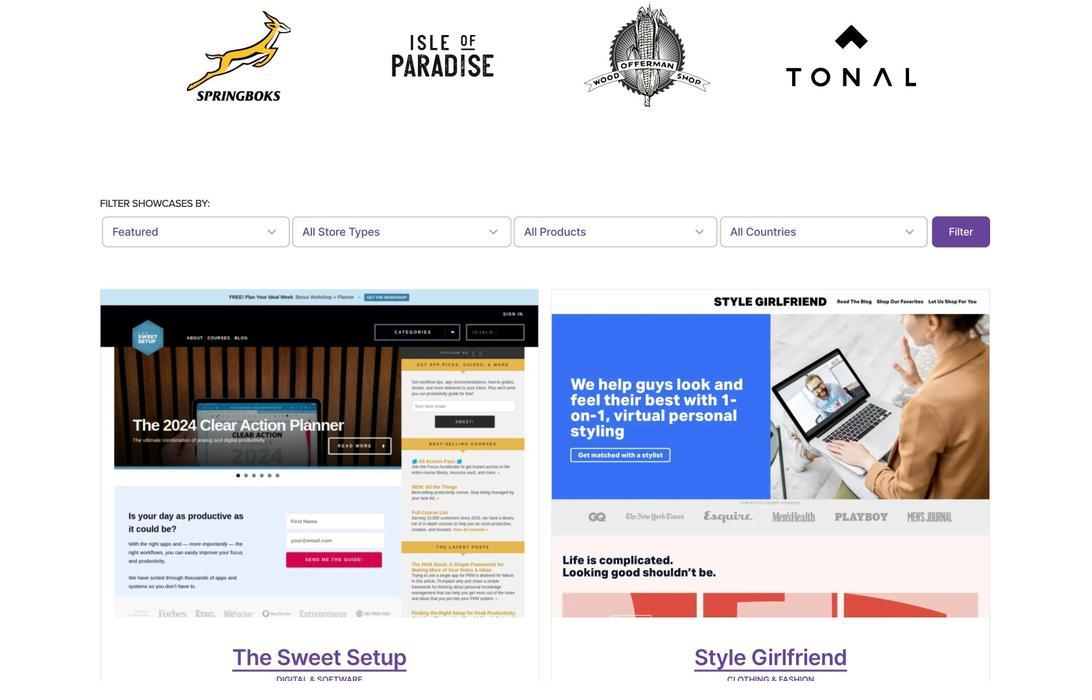 Task type: locate. For each thing, give the bounding box(es) containing it.
isle of paradise image
[[391, 27, 495, 85]]

0 horizontal spatial angle down image
[[264, 224, 280, 240]]

angle down image
[[264, 224, 280, 240], [486, 224, 501, 240], [692, 224, 708, 240]]

1 horizontal spatial angle down image
[[486, 224, 501, 240]]

offerman woodshop image
[[582, 2, 712, 110]]

3 angle down image from the left
[[692, 224, 708, 240]]

2 horizontal spatial angle down image
[[692, 224, 708, 240]]

None field
[[102, 216, 290, 248], [292, 216, 512, 248], [514, 216, 718, 248], [720, 216, 928, 248], [102, 216, 290, 248], [292, 216, 512, 248], [514, 216, 718, 248], [720, 216, 928, 248]]

1 angle down image from the left
[[264, 224, 280, 240]]



Task type: describe. For each thing, give the bounding box(es) containing it.
official springboks online store image
[[187, 11, 291, 101]]

2 angle down image from the left
[[486, 224, 501, 240]]

tonal image
[[787, 25, 916, 87]]



Task type: vqa. For each thing, say whether or not it's contained in the screenshot.
Twitter)
no



